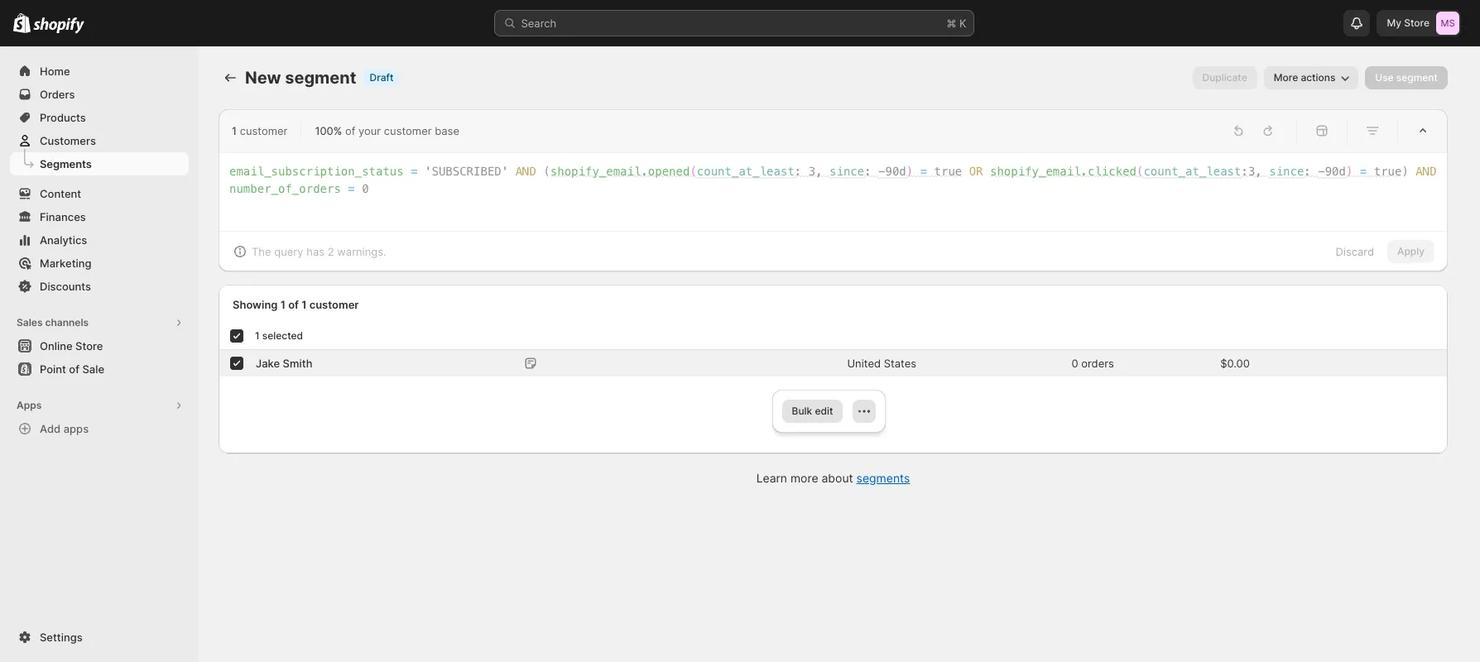 Task type: describe. For each thing, give the bounding box(es) containing it.
showing 1 of 1 customer
[[233, 298, 359, 311]]

orders link
[[10, 83, 189, 106]]

customers
[[40, 134, 96, 147]]

united states
[[848, 357, 917, 370]]

use segment button
[[1366, 66, 1449, 89]]

content link
[[10, 182, 189, 205]]

2 horizontal spatial customer
[[384, 124, 432, 137]]

1 selected
[[255, 330, 303, 342]]

$0.00
[[1221, 357, 1250, 370]]

apply
[[1398, 245, 1425, 258]]

segments link
[[10, 152, 189, 176]]

0 horizontal spatial customer
[[240, 124, 288, 137]]

online store link
[[10, 335, 189, 358]]

100%
[[315, 124, 342, 137]]

point of sale link
[[10, 358, 189, 381]]

states
[[884, 357, 917, 370]]

discard
[[1336, 245, 1375, 258]]

jake
[[256, 357, 280, 370]]

base
[[435, 124, 460, 137]]

point of sale
[[40, 363, 104, 376]]

draft
[[370, 71, 394, 84]]

0 orders
[[1072, 357, 1115, 370]]

channels
[[45, 316, 89, 329]]

filters image
[[1365, 123, 1381, 139]]

shopify image
[[33, 17, 85, 34]]

online store button
[[0, 335, 199, 358]]

point
[[40, 363, 66, 376]]

online store
[[40, 340, 103, 353]]

settings link
[[10, 626, 189, 649]]

analytics link
[[10, 229, 189, 252]]

analytics
[[40, 234, 87, 247]]

new segment
[[245, 68, 357, 88]]

discard button
[[1326, 240, 1385, 263]]

2
[[328, 245, 334, 258]]

sales channels button
[[10, 311, 189, 335]]

orders
[[1082, 357, 1115, 370]]

1 customer
[[232, 124, 288, 137]]

my
[[1388, 17, 1402, 29]]

segments link
[[857, 471, 911, 485]]

has
[[307, 245, 325, 258]]

more actions button
[[1265, 66, 1359, 89]]

products
[[40, 111, 86, 124]]

united
[[848, 357, 881, 370]]

finances link
[[10, 205, 189, 229]]

selected
[[262, 330, 303, 342]]

products link
[[10, 106, 189, 129]]

smith
[[283, 357, 313, 370]]

apps
[[64, 422, 89, 436]]

add apps button
[[10, 417, 189, 441]]

marketing link
[[10, 252, 189, 275]]

k
[[960, 17, 967, 30]]

the
[[252, 245, 271, 258]]

discounts link
[[10, 275, 189, 298]]

bulk edit
[[792, 405, 834, 417]]



Task type: locate. For each thing, give the bounding box(es) containing it.
new
[[245, 68, 281, 88]]

store right my
[[1405, 17, 1430, 29]]

duplicate
[[1203, 71, 1248, 84]]

bulk
[[792, 405, 813, 417]]

orders
[[40, 88, 75, 101]]

my store image
[[1437, 12, 1460, 35]]

your
[[359, 124, 381, 137]]

1 vertical spatial store
[[75, 340, 103, 353]]

my store
[[1388, 17, 1430, 29]]

learn more about segments
[[757, 471, 911, 485]]

finances
[[40, 210, 86, 224]]

0 horizontal spatial segment
[[285, 68, 357, 88]]

0
[[1072, 357, 1079, 370]]

customer
[[240, 124, 288, 137], [384, 124, 432, 137], [309, 298, 359, 311]]

discounts
[[40, 280, 91, 293]]

store
[[1405, 17, 1430, 29], [75, 340, 103, 353]]

undo image
[[1231, 123, 1247, 139]]

use
[[1376, 71, 1394, 84]]

edit
[[815, 405, 834, 417]]

segment inside button
[[1397, 71, 1439, 84]]

apply button
[[1388, 240, 1435, 263]]

jake smith
[[256, 357, 313, 370]]

warnings.
[[337, 245, 386, 258]]

sales channels
[[17, 316, 89, 329]]

home link
[[10, 60, 189, 83]]

customer right your
[[384, 124, 432, 137]]

of up selected at the left of page
[[288, 298, 299, 311]]

templates image
[[1314, 123, 1331, 139]]

jake smith link
[[256, 355, 313, 372]]

1 vertical spatial of
[[288, 298, 299, 311]]

segment
[[285, 68, 357, 88], [1397, 71, 1439, 84]]

home
[[40, 65, 70, 78]]

store inside button
[[75, 340, 103, 353]]

customers link
[[10, 129, 189, 152]]

settings
[[40, 631, 83, 644]]

query
[[274, 245, 304, 258]]

0 vertical spatial store
[[1405, 17, 1430, 29]]

of
[[345, 124, 356, 137], [288, 298, 299, 311], [69, 363, 79, 376]]

sale
[[82, 363, 104, 376]]

segments
[[857, 471, 911, 485]]

1 horizontal spatial of
[[288, 298, 299, 311]]

of left your
[[345, 124, 356, 137]]

learn
[[757, 471, 788, 485]]

customer down 2
[[309, 298, 359, 311]]

0 vertical spatial of
[[345, 124, 356, 137]]

of for sale
[[69, 363, 79, 376]]

apps
[[17, 399, 42, 412]]

1 horizontal spatial store
[[1405, 17, 1430, 29]]

sales
[[17, 316, 43, 329]]

redo image
[[1261, 123, 1277, 139]]

store for my store
[[1405, 17, 1430, 29]]

bulk edit button
[[782, 400, 843, 423]]

1 horizontal spatial customer
[[309, 298, 359, 311]]

apps button
[[10, 394, 189, 417]]

add apps
[[40, 422, 89, 436]]

store for online store
[[75, 340, 103, 353]]

online
[[40, 340, 73, 353]]

more
[[1274, 71, 1299, 84]]

1
[[232, 124, 237, 137], [280, 298, 286, 311], [302, 298, 307, 311], [255, 330, 260, 342]]

100% of your customer base
[[315, 124, 460, 137]]

more actions
[[1274, 71, 1336, 84]]

customer down new
[[240, 124, 288, 137]]

segment for new segment
[[285, 68, 357, 88]]

duplicate button
[[1193, 66, 1258, 89]]

content
[[40, 187, 81, 200]]

segment for use segment
[[1397, 71, 1439, 84]]

of left sale
[[69, 363, 79, 376]]

actions
[[1301, 71, 1336, 84]]

1 horizontal spatial segment
[[1397, 71, 1439, 84]]

segment right use
[[1397, 71, 1439, 84]]

segments
[[40, 157, 92, 171]]

⌘ k
[[947, 17, 967, 30]]

of for your
[[345, 124, 356, 137]]

marketing
[[40, 257, 92, 270]]

warning alert
[[219, 232, 400, 272]]

shopify image
[[13, 13, 31, 33]]

segment up 100%
[[285, 68, 357, 88]]

point of sale button
[[0, 358, 199, 381]]

more
[[791, 471, 819, 485]]

about
[[822, 471, 854, 485]]

the query has 2 warnings.
[[252, 245, 386, 258]]

2 vertical spatial of
[[69, 363, 79, 376]]

use segment
[[1376, 71, 1439, 84]]

search
[[521, 17, 557, 30]]

0 horizontal spatial of
[[69, 363, 79, 376]]

⌘
[[947, 17, 957, 30]]

add
[[40, 422, 61, 436]]

showing
[[233, 298, 278, 311]]

2 horizontal spatial of
[[345, 124, 356, 137]]

of inside point of sale link
[[69, 363, 79, 376]]

store up sale
[[75, 340, 103, 353]]

0 horizontal spatial store
[[75, 340, 103, 353]]



Task type: vqa. For each thing, say whether or not it's contained in the screenshot.
text field
no



